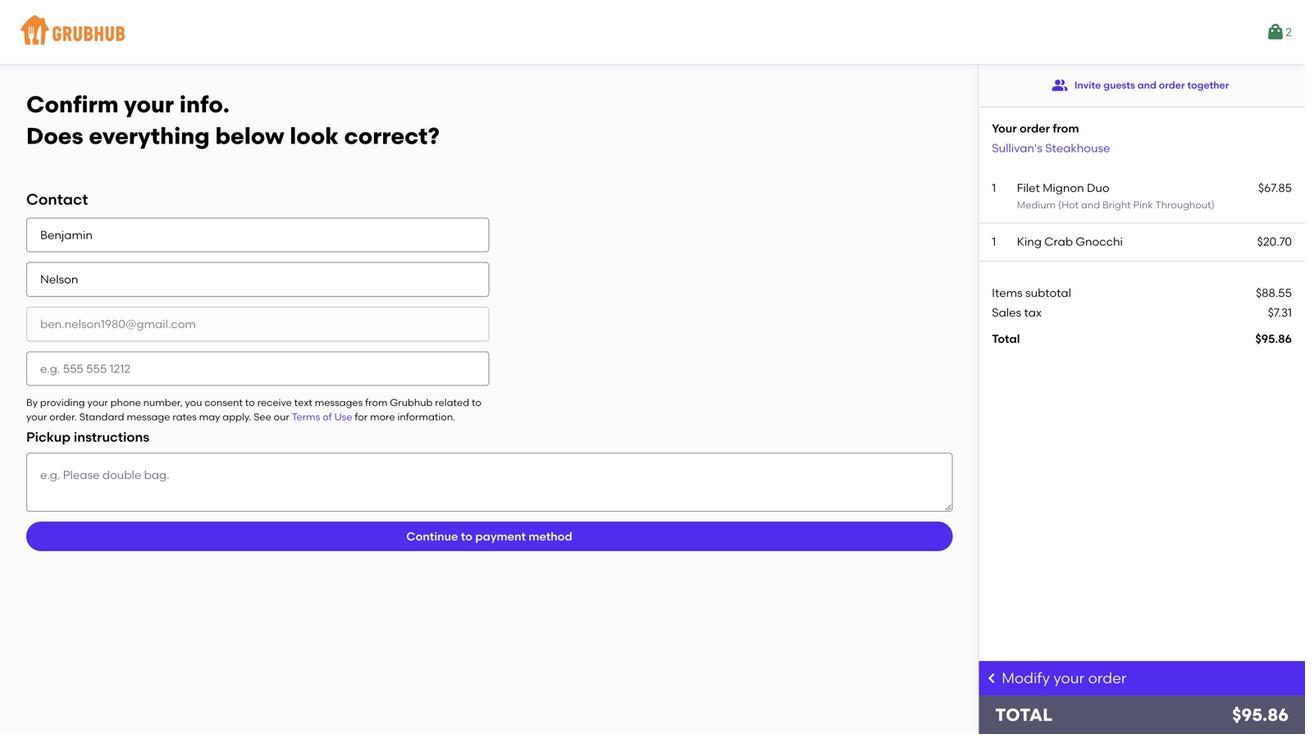 Task type: vqa. For each thing, say whether or not it's contained in the screenshot.
little
no



Task type: locate. For each thing, give the bounding box(es) containing it.
steakhouse
[[1045, 141, 1110, 155]]

2 horizontal spatial order
[[1159, 79, 1185, 91]]

confirm
[[26, 91, 119, 118]]

your up the everything
[[124, 91, 174, 118]]

throughout)
[[1155, 199, 1215, 211]]

2 1 from the top
[[992, 235, 996, 249]]

0 vertical spatial order
[[1159, 79, 1185, 91]]

1 vertical spatial and
[[1081, 199, 1100, 211]]

1 left "filet"
[[992, 181, 996, 195]]

your up the standard
[[87, 397, 108, 409]]

order inside your order from sullivan's steakhouse
[[1020, 121, 1050, 135]]

to left payment
[[461, 529, 473, 543]]

may
[[199, 411, 220, 423]]

0 horizontal spatial and
[[1081, 199, 1100, 211]]

confirm your info. does everything below look correct?
[[26, 91, 440, 150]]

guests
[[1104, 79, 1135, 91]]

filet
[[1017, 181, 1040, 195]]

1
[[992, 181, 996, 195], [992, 235, 996, 249]]

invite guests and order together
[[1075, 79, 1229, 91]]

0 vertical spatial and
[[1138, 79, 1157, 91]]

from inside by providing your phone number, you consent to receive text messages from grubhub related to your order. standard message rates may apply. see our
[[365, 397, 388, 409]]

1 for filet mignon duo
[[992, 181, 996, 195]]

and
[[1138, 79, 1157, 91], [1081, 199, 1100, 211]]

0 vertical spatial 1
[[992, 181, 996, 195]]

1 vertical spatial order
[[1020, 121, 1050, 135]]

svg image
[[986, 672, 999, 685]]

and right guests
[[1138, 79, 1157, 91]]

you
[[185, 397, 202, 409]]

$20.70
[[1257, 235, 1292, 249]]

2 vertical spatial order
[[1088, 669, 1127, 687]]

of
[[323, 411, 332, 423]]

1 horizontal spatial and
[[1138, 79, 1157, 91]]

1 horizontal spatial from
[[1053, 121, 1079, 135]]

$95.86
[[1256, 332, 1292, 346], [1232, 705, 1289, 726]]

look
[[290, 122, 339, 150]]

medium
[[1017, 199, 1056, 211]]

Phone telephone field
[[26, 351, 489, 386]]

pink
[[1133, 199, 1153, 211]]

1 horizontal spatial order
[[1088, 669, 1127, 687]]

your
[[124, 91, 174, 118], [87, 397, 108, 409], [26, 411, 47, 423], [1054, 669, 1085, 687]]

to inside button
[[461, 529, 473, 543]]

from up terms of use for more information.
[[365, 397, 388, 409]]

your inside confirm your info. does everything below look correct?
[[124, 91, 174, 118]]

phone
[[110, 397, 141, 409]]

rates
[[172, 411, 197, 423]]

modify your order
[[1002, 669, 1127, 687]]

modify
[[1002, 669, 1050, 687]]

terms of use for more information.
[[292, 411, 455, 423]]

from inside your order from sullivan's steakhouse
[[1053, 121, 1079, 135]]

to right related
[[472, 397, 482, 409]]

consent
[[204, 397, 243, 409]]

total
[[992, 332, 1020, 346], [995, 705, 1053, 726]]

1 vertical spatial from
[[365, 397, 388, 409]]

0 horizontal spatial order
[[1020, 121, 1050, 135]]

order right modify
[[1088, 669, 1127, 687]]

message
[[127, 411, 170, 423]]

sales
[[992, 306, 1022, 320]]

tax
[[1024, 306, 1042, 320]]

1 for king crab gnocchi
[[992, 235, 996, 249]]

from up steakhouse
[[1053, 121, 1079, 135]]

1 left king
[[992, 235, 996, 249]]

related
[[435, 397, 469, 409]]

2
[[1286, 25, 1292, 39]]

main navigation navigation
[[0, 0, 1305, 64]]

to
[[245, 397, 255, 409], [472, 397, 482, 409], [461, 529, 473, 543]]

bright
[[1103, 199, 1131, 211]]

information.
[[397, 411, 455, 423]]

0 vertical spatial $95.86
[[1256, 332, 1292, 346]]

pickup instructions
[[26, 429, 149, 445]]

order
[[1159, 79, 1185, 91], [1020, 121, 1050, 135], [1088, 669, 1127, 687]]

to up see
[[245, 397, 255, 409]]

more
[[370, 411, 395, 423]]

total down modify
[[995, 705, 1053, 726]]

Last name text field
[[26, 262, 489, 297]]

0 vertical spatial from
[[1053, 121, 1079, 135]]

1 vertical spatial 1
[[992, 235, 996, 249]]

0 horizontal spatial from
[[365, 397, 388, 409]]

pickup
[[26, 429, 71, 445]]

your right modify
[[1054, 669, 1085, 687]]

and inside button
[[1138, 79, 1157, 91]]

and down duo
[[1081, 199, 1100, 211]]

1 1 from the top
[[992, 181, 996, 195]]

filet mignon duo
[[1017, 181, 1110, 195]]

continue
[[406, 529, 458, 543]]

messages
[[315, 397, 363, 409]]

your order from sullivan's steakhouse
[[992, 121, 1110, 155]]

our
[[274, 411, 289, 423]]

total down sales
[[992, 332, 1020, 346]]

order up sullivan's steakhouse link
[[1020, 121, 1050, 135]]

from
[[1053, 121, 1079, 135], [365, 397, 388, 409]]

invite
[[1075, 79, 1101, 91]]

continue to payment method
[[406, 529, 572, 543]]

order left together
[[1159, 79, 1185, 91]]

below
[[215, 122, 284, 150]]



Task type: describe. For each thing, give the bounding box(es) containing it.
contact
[[26, 190, 88, 208]]

duo
[[1087, 181, 1110, 195]]

0 vertical spatial total
[[992, 332, 1020, 346]]

info.
[[179, 91, 230, 118]]

king crab gnocchi
[[1017, 235, 1123, 249]]

$7.31
[[1268, 306, 1292, 320]]

for
[[355, 411, 368, 423]]

use
[[334, 411, 352, 423]]

king
[[1017, 235, 1042, 249]]

does
[[26, 122, 83, 150]]

and inside $67.85 medium (hot and bright pink throughout)
[[1081, 199, 1100, 211]]

terms of use link
[[292, 411, 352, 423]]

your
[[992, 121, 1017, 135]]

payment
[[475, 529, 526, 543]]

apply.
[[223, 411, 251, 423]]

order inside button
[[1159, 79, 1185, 91]]

grubhub
[[390, 397, 433, 409]]

(hot
[[1058, 199, 1079, 211]]

method
[[529, 529, 572, 543]]

sullivan's steakhouse link
[[992, 141, 1110, 155]]

invite guests and order together button
[[1052, 71, 1229, 100]]

2 button
[[1266, 17, 1292, 47]]

First name text field
[[26, 218, 489, 252]]

items
[[992, 286, 1023, 300]]

items subtotal
[[992, 286, 1071, 300]]

1 vertical spatial total
[[995, 705, 1053, 726]]

receive
[[257, 397, 292, 409]]

1 vertical spatial $95.86
[[1232, 705, 1289, 726]]

providing
[[40, 397, 85, 409]]

text
[[294, 397, 312, 409]]

gnocchi
[[1076, 235, 1123, 249]]

$88.55
[[1256, 286, 1292, 300]]

see
[[254, 411, 271, 423]]

correct?
[[344, 122, 440, 150]]

by providing your phone number, you consent to receive text messages from grubhub related to your order. standard message rates may apply. see our
[[26, 397, 482, 423]]

instructions
[[74, 429, 149, 445]]

everything
[[89, 122, 210, 150]]

your down by
[[26, 411, 47, 423]]

Email email field
[[26, 307, 489, 342]]

order.
[[49, 411, 77, 423]]

by
[[26, 397, 38, 409]]

Pickup instructions text field
[[26, 453, 953, 512]]

standard
[[79, 411, 124, 423]]

number,
[[143, 397, 183, 409]]

sales tax
[[992, 306, 1042, 320]]

$67.85
[[1258, 181, 1292, 195]]

crab
[[1045, 235, 1073, 249]]

$67.85 medium (hot and bright pink throughout)
[[1017, 181, 1292, 211]]

sullivan's
[[992, 141, 1043, 155]]

terms
[[292, 411, 320, 423]]

together
[[1187, 79, 1229, 91]]

continue to payment method button
[[26, 522, 953, 551]]

subtotal
[[1026, 286, 1071, 300]]

mignon
[[1043, 181, 1084, 195]]

people icon image
[[1052, 77, 1068, 94]]



